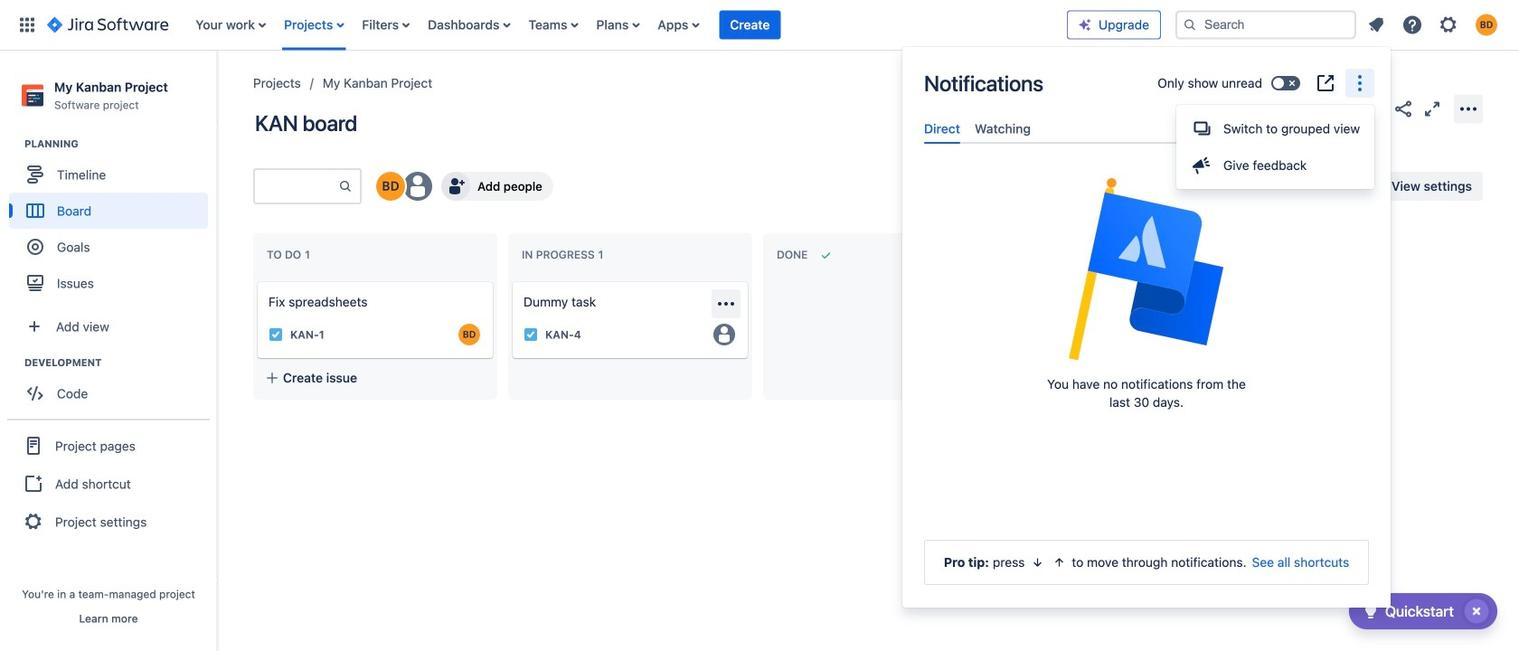 Task type: vqa. For each thing, say whether or not it's contained in the screenshot.
the leftmost "list"
yes



Task type: locate. For each thing, give the bounding box(es) containing it.
task image down in progress element
[[524, 327, 538, 342]]

list item
[[719, 0, 781, 50]]

arrow down image
[[1031, 555, 1045, 570]]

create issue image down in progress element
[[500, 270, 522, 291]]

list
[[187, 0, 1067, 50], [1360, 9, 1509, 41]]

add people image
[[445, 175, 467, 197]]

import image
[[1149, 175, 1171, 197]]

1 vertical spatial heading
[[24, 356, 216, 370]]

help image
[[1402, 14, 1424, 36]]

1 heading from the top
[[24, 137, 216, 151]]

None search field
[[1176, 10, 1357, 39]]

in progress element
[[522, 248, 607, 261]]

check image
[[1360, 601, 1382, 622]]

0 vertical spatial heading
[[24, 137, 216, 151]]

0 horizontal spatial task image
[[269, 327, 283, 342]]

heading
[[24, 137, 216, 151], [24, 356, 216, 370]]

star kan board image
[[1364, 98, 1386, 120]]

group
[[1177, 105, 1375, 189], [9, 137, 216, 307], [9, 356, 216, 417], [7, 419, 210, 547]]

dialog
[[903, 47, 1391, 608]]

to do element
[[267, 248, 314, 261]]

sidebar element
[[0, 51, 217, 651]]

0 horizontal spatial list
[[187, 0, 1067, 50]]

Search this board text field
[[255, 170, 338, 203]]

1 horizontal spatial create issue image
[[500, 270, 522, 291]]

primary element
[[11, 0, 1067, 50]]

banner
[[0, 0, 1520, 51]]

task image down to do element
[[269, 327, 283, 342]]

appswitcher icon image
[[16, 14, 38, 36]]

heading for planning icon
[[24, 137, 216, 151]]

tab list
[[917, 114, 1377, 144]]

create issue image
[[245, 270, 267, 291], [500, 270, 522, 291]]

planning image
[[3, 133, 24, 155]]

jira software image
[[47, 14, 168, 36], [47, 14, 168, 36]]

1 horizontal spatial task image
[[524, 327, 538, 342]]

2 create issue image from the left
[[500, 270, 522, 291]]

0 horizontal spatial create issue image
[[245, 270, 267, 291]]

tab panel
[[917, 144, 1377, 160]]

goal image
[[27, 239, 43, 255]]

1 horizontal spatial list
[[1360, 9, 1509, 41]]

2 heading from the top
[[24, 356, 216, 370]]

1 create issue image from the left
[[245, 270, 267, 291]]

create issue image down to do element
[[245, 270, 267, 291]]

task image
[[269, 327, 283, 342], [524, 327, 538, 342]]



Task type: describe. For each thing, give the bounding box(es) containing it.
open notifications in a new tab image
[[1315, 72, 1337, 94]]

2 task image from the left
[[524, 327, 538, 342]]

1 task image from the left
[[269, 327, 283, 342]]

your profile and settings image
[[1476, 14, 1498, 36]]

Search field
[[1176, 10, 1357, 39]]

development image
[[3, 352, 24, 374]]

dismiss quickstart image
[[1463, 597, 1492, 626]]

search image
[[1183, 18, 1198, 32]]

arrow up image
[[1052, 555, 1067, 570]]

notifications image
[[1366, 14, 1388, 36]]

enter full screen image
[[1422, 98, 1444, 120]]

create issue image for in progress element
[[500, 270, 522, 291]]

more actions image
[[1458, 98, 1480, 120]]

heading for development image
[[24, 356, 216, 370]]

settings image
[[1438, 14, 1460, 36]]

create issue image for to do element
[[245, 270, 267, 291]]

more image
[[1350, 72, 1371, 94]]

sidebar navigation image
[[197, 72, 237, 109]]



